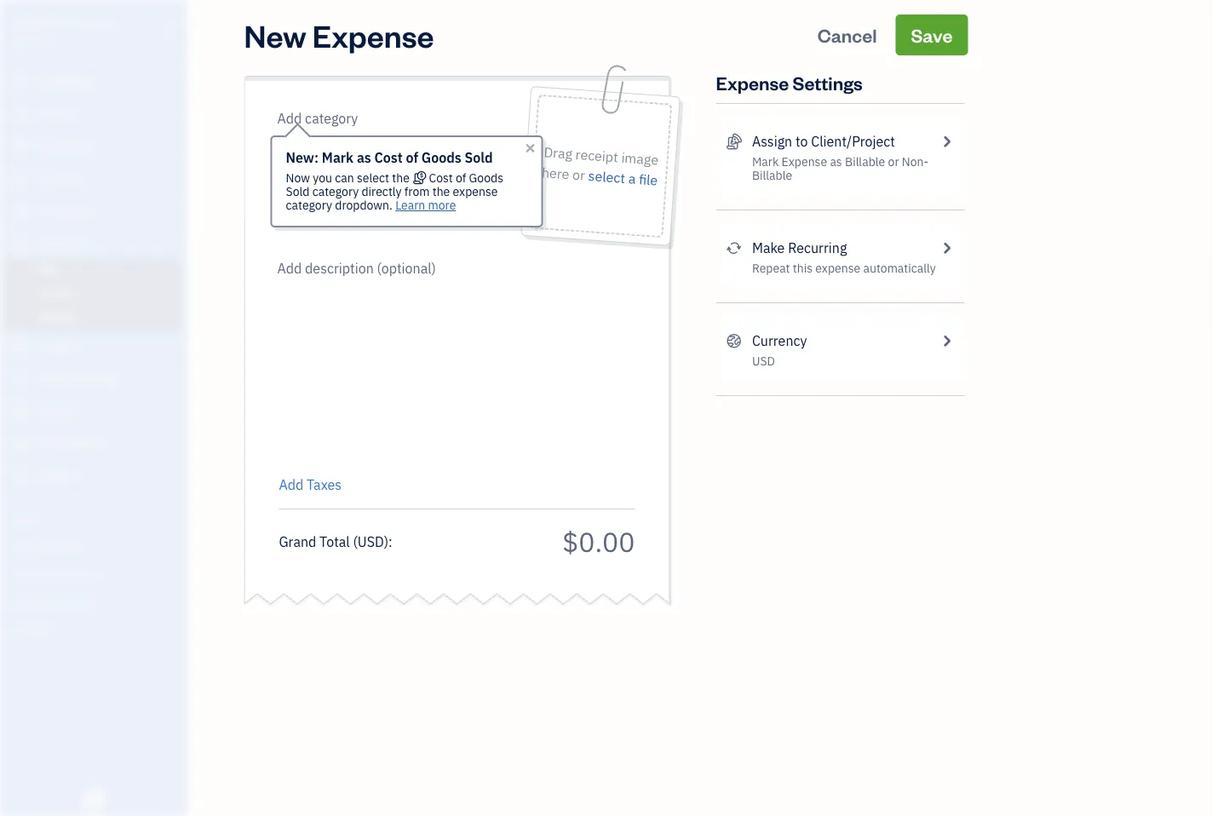 Task type: vqa. For each thing, say whether or not it's contained in the screenshot.
your within the TRIAL BALANCE A QUICK GUT CHECK TO MAKE SURE YOUR BOOKS ARE BALANCED
no



Task type: describe. For each thing, give the bounding box(es) containing it.
save button
[[896, 14, 969, 55]]

of inside cost of goods sold category directly from the expense category dropdown.
[[456, 170, 466, 186]]

expense for new expense
[[313, 14, 434, 55]]

team members image
[[13, 540, 182, 553]]

(
[[353, 533, 358, 551]]

timer image
[[11, 372, 32, 389]]

0 vertical spatial goods
[[422, 149, 462, 167]]

chevronright image for make recurring
[[939, 238, 955, 258]]

category down now
[[286, 197, 332, 213]]

learn
[[396, 197, 426, 213]]

select a file button
[[588, 165, 659, 191]]

0 horizontal spatial billable
[[753, 167, 793, 183]]

can
[[335, 170, 354, 186]]

close image
[[524, 141, 537, 155]]

owner
[[14, 34, 45, 48]]

0 horizontal spatial mark
[[322, 149, 354, 167]]

payment image
[[11, 204, 32, 221]]

main element
[[0, 0, 230, 817]]

make recurring
[[753, 239, 848, 257]]

category down date in mm/dd/yyyy format text field
[[313, 184, 359, 199]]

freshbooks image
[[80, 789, 107, 810]]

dashboard image
[[11, 74, 32, 91]]

dropdown.
[[335, 197, 393, 213]]

expense for mark expense as billable or non- billable
[[782, 154, 828, 170]]

to
[[796, 133, 808, 150]]

cost of goods sold category directly from the expense category dropdown.
[[286, 170, 504, 213]]

invoice image
[[11, 171, 32, 188]]

1 vertical spatial usd
[[358, 533, 384, 551]]

select a file
[[588, 167, 659, 189]]

non-
[[902, 154, 929, 170]]

1 horizontal spatial billable
[[845, 154, 886, 170]]

as for billable
[[830, 154, 843, 170]]

gary's company owner
[[14, 15, 116, 48]]

automatically
[[864, 260, 936, 276]]

sold inside cost of goods sold category directly from the expense category dropdown.
[[286, 184, 310, 199]]

mark inside mark expense as billable or non- billable
[[753, 154, 779, 170]]

new: mark as cost of goods sold
[[286, 149, 493, 167]]

chart image
[[11, 436, 32, 453]]

grand
[[279, 533, 316, 551]]

goods inside cost of goods sold category directly from the expense category dropdown.
[[469, 170, 504, 186]]

settings
[[793, 70, 863, 95]]

total
[[320, 533, 350, 551]]

or for drag receipt image here or
[[572, 166, 586, 184]]

0 vertical spatial of
[[406, 149, 418, 167]]

1 vertical spatial expense
[[716, 70, 789, 95]]

assign
[[753, 133, 793, 150]]

client image
[[11, 107, 32, 124]]

you
[[313, 170, 332, 186]]

currencyandlanguage image
[[727, 331, 742, 351]]

taxes
[[307, 476, 342, 494]]

directly
[[362, 184, 402, 199]]

apps image
[[13, 512, 182, 526]]

Category text field
[[277, 108, 423, 129]]

add
[[279, 476, 304, 494]]

0 horizontal spatial the
[[392, 170, 410, 186]]

chevronright image
[[939, 331, 955, 351]]

make
[[753, 239, 785, 257]]

mark expense as billable or non- billable
[[753, 154, 929, 183]]

from
[[405, 184, 430, 199]]

refresh image
[[727, 238, 742, 258]]

0 horizontal spatial select
[[357, 170, 389, 186]]

Description text field
[[271, 258, 627, 463]]

a
[[628, 169, 637, 188]]



Task type: locate. For each thing, give the bounding box(es) containing it.
0 horizontal spatial expense
[[453, 184, 498, 199]]

mark
[[322, 149, 354, 167], [753, 154, 779, 170]]

client/project
[[812, 133, 896, 150]]

0 horizontal spatial sold
[[286, 184, 310, 199]]

of
[[406, 149, 418, 167], [456, 170, 466, 186]]

mark up can
[[322, 149, 354, 167]]

save
[[911, 23, 953, 47]]

0 vertical spatial expense
[[313, 14, 434, 55]]

more
[[428, 197, 456, 213]]

usd right total
[[358, 533, 384, 551]]

usd down currency
[[753, 353, 776, 369]]

0 horizontal spatial as
[[357, 149, 371, 167]]

of up more
[[456, 170, 466, 186]]

repeat
[[753, 260, 791, 276]]

0 vertical spatial chevronright image
[[939, 131, 955, 152]]

usd
[[753, 353, 776, 369], [358, 533, 384, 551]]

0 vertical spatial cost
[[375, 149, 403, 167]]

1 horizontal spatial of
[[456, 170, 466, 186]]

1 horizontal spatial goods
[[469, 170, 504, 186]]

billable
[[845, 154, 886, 170], [753, 167, 793, 183]]

1 horizontal spatial sold
[[465, 149, 493, 167]]

cost inside cost of goods sold category directly from the expense category dropdown.
[[429, 170, 453, 186]]

the
[[392, 170, 410, 186], [433, 184, 450, 199]]

mark down assign at the top of the page
[[753, 154, 779, 170]]

expense inside cost of goods sold category directly from the expense category dropdown.
[[453, 184, 498, 199]]

add taxes
[[279, 476, 342, 494]]

cost up more
[[429, 170, 453, 186]]

as inside mark expense as billable or non- billable
[[830, 154, 843, 170]]

expense right 'from' at the left
[[453, 184, 498, 199]]

project image
[[11, 339, 32, 356]]

new
[[244, 14, 307, 55]]

0 vertical spatial expense
[[453, 184, 498, 199]]

1 vertical spatial expense
[[816, 260, 861, 276]]

1 chevronright image from the top
[[939, 131, 955, 152]]

select inside select a file
[[588, 167, 626, 187]]

report image
[[11, 469, 32, 486]]

cost up cost of goods sold category directly from the expense category dropdown.
[[375, 149, 403, 167]]

sold left close image
[[465, 149, 493, 167]]

of up 'from' at the left
[[406, 149, 418, 167]]

expense settings
[[716, 70, 863, 95]]

):
[[384, 533, 393, 551]]

0 horizontal spatial goods
[[422, 149, 462, 167]]

2 vertical spatial expense
[[782, 154, 828, 170]]

sold
[[465, 149, 493, 167], [286, 184, 310, 199]]

goods left here
[[469, 170, 504, 186]]

now you can select the
[[286, 170, 413, 186]]

as
[[357, 149, 371, 167], [830, 154, 843, 170]]

1 horizontal spatial mark
[[753, 154, 779, 170]]

grand total ( usd ):
[[279, 533, 393, 551]]

1 horizontal spatial select
[[588, 167, 626, 187]]

assign to client/project
[[753, 133, 896, 150]]

the down new: mark as cost of goods sold
[[392, 170, 410, 186]]

goods up 'from' at the left
[[422, 149, 462, 167]]

or
[[889, 154, 900, 170], [572, 166, 586, 184]]

1 vertical spatial sold
[[286, 184, 310, 199]]

as for cost
[[357, 149, 371, 167]]

now
[[286, 170, 310, 186]]

expense image
[[11, 236, 32, 253]]

Date in MM/DD/YYYY format text field
[[279, 150, 390, 168]]

expensesrebilling image
[[727, 131, 742, 152]]

new expense
[[244, 14, 434, 55]]

or right here
[[572, 166, 586, 184]]

0 horizontal spatial usd
[[358, 533, 384, 551]]

estimate image
[[11, 139, 32, 156]]

as down assign to client/project
[[830, 154, 843, 170]]

as up "now you can select the"
[[357, 149, 371, 167]]

2 chevronright image from the top
[[939, 238, 955, 258]]

or for mark expense as billable or non- billable
[[889, 154, 900, 170]]

0 vertical spatial usd
[[753, 353, 776, 369]]

learn more
[[396, 197, 456, 213]]

chevronright image for assign to client/project
[[939, 131, 955, 152]]

drag
[[543, 143, 573, 163]]

money image
[[11, 404, 32, 421]]

or inside drag receipt image here or
[[572, 166, 586, 184]]

currency
[[753, 332, 808, 350]]

new:
[[286, 149, 319, 167]]

Amount (USD) text field
[[562, 524, 635, 560]]

1 vertical spatial chevronright image
[[939, 238, 955, 258]]

1 horizontal spatial cost
[[429, 170, 453, 186]]

cost
[[375, 149, 403, 167], [429, 170, 453, 186]]

gary's
[[14, 15, 54, 33]]

recurring
[[789, 239, 848, 257]]

1 horizontal spatial the
[[433, 184, 450, 199]]

cancel button
[[803, 14, 893, 55]]

image
[[621, 148, 659, 169]]

expense inside mark expense as billable or non- billable
[[782, 154, 828, 170]]

0 horizontal spatial or
[[572, 166, 586, 184]]

company
[[57, 15, 116, 33]]

1 vertical spatial of
[[456, 170, 466, 186]]

add taxes button
[[279, 475, 342, 495]]

expense
[[313, 14, 434, 55], [716, 70, 789, 95], [782, 154, 828, 170]]

here
[[541, 163, 570, 183]]

items and services image
[[13, 567, 182, 580]]

drag receipt image here or
[[541, 143, 659, 184]]

0 vertical spatial sold
[[465, 149, 493, 167]]

billable down client/project
[[845, 154, 886, 170]]

1 horizontal spatial as
[[830, 154, 843, 170]]

or inside mark expense as billable or non- billable
[[889, 154, 900, 170]]

expense
[[453, 184, 498, 199], [816, 260, 861, 276]]

0 horizontal spatial cost
[[375, 149, 403, 167]]

cancel
[[818, 23, 878, 47]]

the right 'from' at the left
[[433, 184, 450, 199]]

1 horizontal spatial or
[[889, 154, 900, 170]]

the inside cost of goods sold category directly from the expense category dropdown.
[[433, 184, 450, 199]]

select down the receipt
[[588, 167, 626, 187]]

billable down assign at the top of the page
[[753, 167, 793, 183]]

learn more link
[[396, 197, 456, 213]]

0 horizontal spatial of
[[406, 149, 418, 167]]

1 vertical spatial cost
[[429, 170, 453, 186]]

chevronright image
[[939, 131, 955, 152], [939, 238, 955, 258]]

bank connections image
[[13, 594, 182, 608]]

settings image
[[13, 621, 182, 635]]

category
[[313, 184, 359, 199], [286, 197, 332, 213]]

sold left you
[[286, 184, 310, 199]]

goods
[[422, 149, 462, 167], [469, 170, 504, 186]]

file
[[639, 170, 659, 189]]

or left non-
[[889, 154, 900, 170]]

select down new: mark as cost of goods sold
[[357, 170, 389, 186]]

1 horizontal spatial expense
[[816, 260, 861, 276]]

receipt
[[575, 145, 619, 166]]

select
[[588, 167, 626, 187], [357, 170, 389, 186]]

repeat this expense automatically
[[753, 260, 936, 276]]

1 vertical spatial goods
[[469, 170, 504, 186]]

1 horizontal spatial usd
[[753, 353, 776, 369]]

this
[[793, 260, 813, 276]]

expense down recurring
[[816, 260, 861, 276]]



